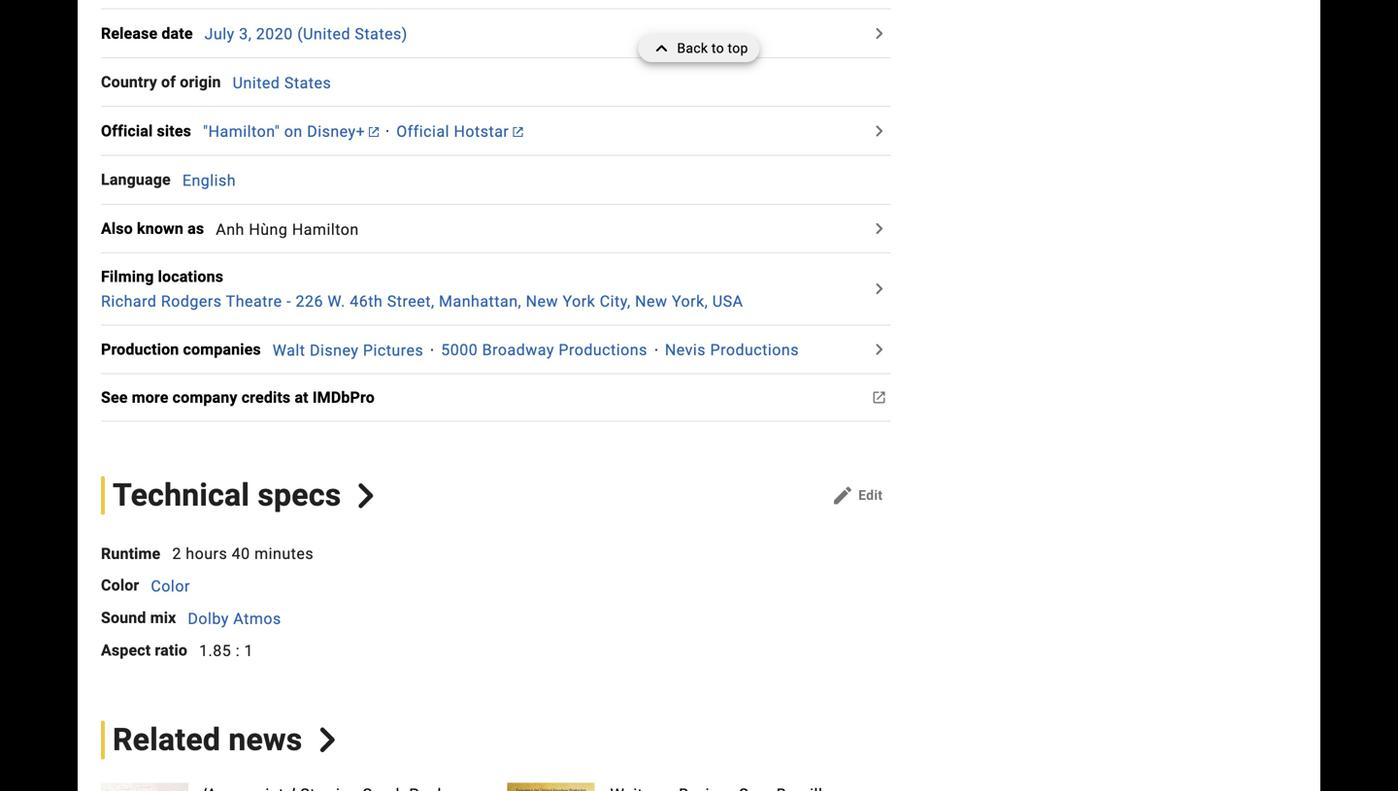 Task type: describe. For each thing, give the bounding box(es) containing it.
related news link
[[101, 721, 340, 760]]

waitress review: sara bareilles serves a slice of charm in musical pro-shot image
[[508, 783, 595, 792]]

runtime
[[101, 545, 161, 563]]

1 new from the left
[[526, 292, 559, 311]]

2 hours 40 minutes
[[172, 545, 314, 563]]

mix
[[150, 609, 176, 627]]

back
[[677, 40, 708, 56]]

nevis productions button
[[665, 341, 799, 359]]

3,
[[239, 25, 252, 43]]

technical
[[113, 477, 250, 514]]

usa
[[713, 292, 744, 311]]

1 productions from the left
[[559, 341, 648, 359]]

richard
[[101, 292, 157, 311]]

production companies button
[[101, 338, 273, 361]]

2 productions from the left
[[710, 341, 799, 359]]

-
[[287, 292, 291, 311]]

disney
[[310, 341, 359, 359]]

top
[[728, 40, 748, 56]]

official sites button
[[101, 119, 203, 143]]

official hotstar button
[[396, 122, 523, 141]]

nevis
[[665, 341, 706, 359]]

color button
[[151, 577, 190, 596]]

imdbpro
[[313, 389, 375, 407]]

related news
[[113, 722, 303, 758]]

rodgers
[[161, 292, 222, 311]]

1
[[244, 642, 254, 660]]

see more image for july 3, 2020 (united states)
[[868, 22, 891, 45]]

also known as button
[[101, 217, 216, 240]]

aspect ratio
[[101, 641, 188, 660]]

w.
[[328, 292, 346, 311]]

date
[[162, 24, 193, 43]]

also
[[101, 219, 133, 238]]

hotstar
[[454, 122, 509, 141]]

expand less image
[[650, 35, 677, 62]]

anh hùng hamilton
[[216, 220, 359, 239]]

launch inline image
[[369, 127, 379, 137]]

"hamilton" on disney+
[[203, 122, 365, 141]]

release date
[[101, 24, 193, 43]]

see more company credits at imdbpro button
[[101, 386, 386, 409]]

see more image for 5000 broadway productions
[[868, 338, 891, 361]]

credits
[[242, 389, 291, 407]]

july 3, 2020 (united states) button
[[205, 25, 408, 43]]

related
[[113, 722, 221, 758]]

broadway
[[482, 341, 554, 359]]

july 3, 2020 (united states)
[[205, 25, 408, 43]]

sound
[[101, 609, 146, 627]]

locations
[[158, 268, 223, 286]]

official sites
[[101, 122, 191, 140]]

of
[[161, 73, 176, 91]]

dolby atmos
[[188, 610, 281, 628]]

united states button
[[233, 74, 331, 92]]

5000
[[441, 341, 478, 359]]

see
[[101, 389, 128, 407]]

walt
[[273, 341, 305, 359]]

pictures
[[363, 341, 424, 359]]

origin
[[180, 73, 221, 91]]

at
[[295, 389, 309, 407]]

sound mix
[[101, 609, 176, 627]]

minutes
[[255, 545, 314, 563]]

5000 broadway productions button
[[441, 341, 648, 359]]

launch inline image
[[513, 127, 523, 137]]

richard rodgers theatre - 226 w. 46th street, manhattan, new york city, new york, usa button
[[101, 292, 744, 311]]

back to top
[[677, 40, 748, 56]]

back to top button
[[639, 35, 760, 62]]

3 see more image from the top
[[868, 386, 891, 409]]

also known as
[[101, 219, 204, 238]]

walt disney pictures button
[[273, 341, 424, 359]]

united
[[233, 74, 280, 92]]

'appropriate' starring sarah paulson nears sell-out in first week of previews – broadway box office image
[[101, 783, 188, 792]]



Task type: locate. For each thing, give the bounding box(es) containing it.
2 vertical spatial see more image
[[868, 277, 891, 301]]

sites
[[157, 122, 191, 140]]

0 vertical spatial see more image
[[868, 22, 891, 45]]

color up 'sound'
[[101, 577, 139, 595]]

official right launch inline icon
[[396, 122, 450, 141]]

2 vertical spatial see more image
[[868, 386, 891, 409]]

color up mix at the bottom of page
[[151, 577, 190, 596]]

0 horizontal spatial color
[[101, 577, 139, 595]]

see more company credits at imdbpro
[[101, 389, 375, 407]]

aspect
[[101, 641, 151, 660]]

1 see more image from the top
[[868, 22, 891, 45]]

edit button
[[824, 480, 891, 511]]

release date button
[[101, 22, 205, 45]]

production companies
[[101, 340, 261, 359]]

to
[[712, 40, 724, 56]]

dolby
[[188, 610, 229, 628]]

226
[[296, 292, 323, 311]]

york
[[563, 292, 596, 311]]

english
[[182, 171, 236, 190]]

new left york
[[526, 292, 559, 311]]

manhattan,
[[439, 292, 522, 311]]

official for official sites
[[101, 122, 153, 140]]

release
[[101, 24, 158, 43]]

ratio
[[155, 641, 188, 660]]

see more image
[[868, 119, 891, 143], [868, 338, 891, 361], [868, 386, 891, 409]]

chevron right inline image
[[354, 484, 379, 508]]

hours
[[186, 545, 227, 563]]

see more image for official hotstar
[[868, 119, 891, 143]]

productions down usa
[[710, 341, 799, 359]]

states
[[284, 74, 331, 92]]

:
[[236, 642, 240, 660]]

filming
[[101, 268, 154, 286]]

new
[[526, 292, 559, 311], [635, 292, 668, 311]]

chevron right inline image
[[315, 728, 340, 753]]

productions down city, at left top
[[559, 341, 648, 359]]

atmos
[[233, 610, 281, 628]]

40
[[232, 545, 250, 563]]

1 horizontal spatial productions
[[710, 341, 799, 359]]

1 vertical spatial see more image
[[868, 217, 891, 240]]

2 new from the left
[[635, 292, 668, 311]]

hùng
[[249, 220, 288, 239]]

see more image
[[868, 22, 891, 45], [868, 217, 891, 240], [868, 277, 891, 301]]

dolby atmos button
[[188, 610, 281, 628]]

official for official hotstar
[[396, 122, 450, 141]]

anh
[[216, 220, 245, 239]]

1 vertical spatial see more image
[[868, 338, 891, 361]]

known
[[137, 219, 184, 238]]

1 horizontal spatial new
[[635, 292, 668, 311]]

company
[[173, 389, 238, 407]]

filming locations button
[[101, 265, 235, 289]]

2 see more image from the top
[[868, 338, 891, 361]]

0 horizontal spatial new
[[526, 292, 559, 311]]

english button
[[182, 171, 236, 190]]

2
[[172, 545, 181, 563]]

1 see more image from the top
[[868, 119, 891, 143]]

technical specs link
[[101, 477, 379, 515]]

country
[[101, 73, 157, 91]]

1 horizontal spatial official
[[396, 122, 450, 141]]

more
[[132, 389, 169, 407]]

theatre
[[226, 292, 282, 311]]

(united
[[297, 25, 351, 43]]

hamilton
[[292, 220, 359, 239]]

see more image for richard rodgers theatre - 226 w. 46th street, manhattan, new york city, new york, usa
[[868, 277, 891, 301]]

0 horizontal spatial official
[[101, 122, 153, 140]]

united states
[[233, 74, 331, 92]]

companies
[[183, 340, 261, 359]]

language
[[101, 171, 171, 189]]

disney+
[[307, 122, 365, 141]]

46th
[[350, 292, 383, 311]]

official
[[101, 122, 153, 140], [396, 122, 450, 141]]

color
[[101, 577, 139, 595], [151, 577, 190, 596]]

city,
[[600, 292, 631, 311]]

2 see more image from the top
[[868, 217, 891, 240]]

official hotstar
[[396, 122, 509, 141]]

on
[[284, 122, 303, 141]]

new right city, at left top
[[635, 292, 668, 311]]

walt disney pictures
[[273, 341, 424, 359]]

3 see more image from the top
[[868, 277, 891, 301]]

1.85
[[199, 642, 231, 660]]

edit image
[[832, 484, 855, 508]]

nevis productions
[[665, 341, 799, 359]]

0 horizontal spatial productions
[[559, 341, 648, 359]]

"hamilton"
[[203, 122, 280, 141]]

official left "sites"
[[101, 122, 153, 140]]

"hamilton" on disney+ button
[[203, 122, 379, 141]]

as
[[188, 219, 204, 238]]

edit
[[859, 487, 883, 504]]

specs
[[258, 477, 341, 514]]

5000 broadway productions
[[441, 341, 648, 359]]

country of origin
[[101, 73, 221, 91]]

productions
[[559, 341, 648, 359], [710, 341, 799, 359]]

production
[[101, 340, 179, 359]]

filming locations richard rodgers theatre - 226 w. 46th street, manhattan, new york city, new york, usa
[[101, 268, 744, 311]]

0 vertical spatial see more image
[[868, 119, 891, 143]]

news
[[229, 722, 303, 758]]

official inside button
[[101, 122, 153, 140]]

1 horizontal spatial color
[[151, 577, 190, 596]]



Task type: vqa. For each thing, say whether or not it's contained in the screenshot.
news
yes



